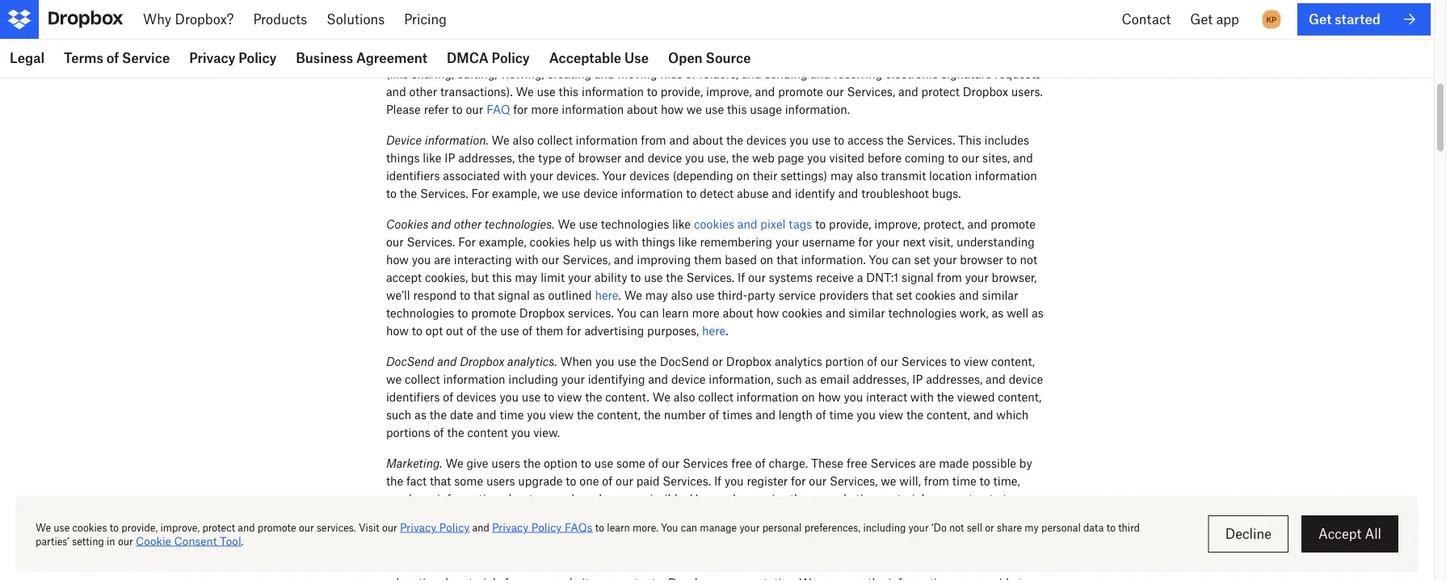 Task type: locate. For each thing, give the bounding box(es) containing it.
2 identifiers from the top
[[386, 390, 440, 404]]

with down notifications link
[[688, 558, 712, 572]]

0 vertical spatial promote
[[778, 84, 823, 98]]

type inside we give users the option to use some of our services free of charge. these free services are made possible by the fact that some users upgrade to one of our paid services. if you register for our services, we will, from time to time, send you information about upgrades when permissible. users who receive these marketing materials can opt out at any time. if you don't want to receive a particular type of marketing material from us, click the 'unsubscribe' link in the corresponding emails, or update your preferences in the
[[627, 509, 651, 523]]

0 horizontal spatial out
[[446, 324, 463, 337]]

2 policy from the left
[[492, 50, 530, 66]]

contact button
[[1112, 0, 1180, 39]]

0 vertical spatial like
[[423, 151, 441, 164]]

0 vertical spatial in
[[952, 49, 962, 63]]

interact
[[866, 390, 907, 404], [644, 558, 685, 572]]

our up permissible.
[[662, 456, 680, 470]]

0 vertical spatial out
[[446, 324, 463, 337]]

we down viewing,
[[516, 84, 534, 98]]

promote inside to provide, improve, protect, and promote our services. for example, cookies help us with things like remembering your username for your next visit, understanding how you are interacting with our services, and improving them based on that information. you can set your browser to not accept cookies, but this may limit your ability to use the services. if our systems receive a dnt:1 signal from your browser, we'll respond to that signal as outlined
[[991, 217, 1036, 231]]

portion
[[825, 354, 864, 368]]

of right terms
[[106, 50, 119, 66]]

dropbox down outlined
[[519, 306, 565, 319]]

services up will,
[[870, 456, 916, 470]]

and up date
[[437, 354, 457, 368]]

how
[[668, 49, 690, 63], [661, 102, 683, 116], [386, 252, 409, 266], [756, 306, 779, 319], [386, 324, 409, 337], [818, 390, 841, 404]]

1 vertical spatial set
[[896, 288, 912, 302]]

the
[[737, 49, 755, 63], [726, 133, 743, 147], [887, 133, 904, 147], [518, 151, 535, 164], [732, 151, 749, 164], [400, 186, 417, 200], [666, 270, 683, 284], [480, 324, 497, 337], [639, 354, 657, 368], [585, 390, 602, 404], [937, 390, 954, 404], [430, 408, 447, 421], [577, 408, 594, 421], [644, 408, 661, 421], [906, 408, 924, 421], [447, 425, 464, 439], [523, 456, 541, 470], [386, 474, 403, 488], [847, 509, 864, 523], [976, 509, 993, 523], [667, 527, 684, 541], [868, 576, 885, 580]]

and down "electronic"
[[898, 84, 918, 98]]

emails,
[[466, 527, 504, 541]]

2 vertical spatial on
[[802, 390, 815, 404]]

device
[[648, 151, 682, 164], [583, 186, 618, 200], [671, 372, 706, 386], [1009, 372, 1043, 386]]

upgrade
[[518, 474, 563, 488]]

our up limit
[[542, 252, 559, 266]]

or
[[686, 67, 696, 80], [712, 354, 723, 368], [507, 527, 518, 541], [1027, 558, 1038, 572], [601, 576, 612, 580]]

you down fact
[[415, 492, 434, 505]]

1 vertical spatial some
[[454, 474, 483, 488]]

how up files
[[668, 49, 690, 63]]

information. down refer
[[425, 133, 489, 147]]

addresses, inside the we also collect information from and about the devices you use to access the services. this includes things like ip addresses, the type of browser and device you use, the web page you visited before coming to our sites, and identifiers associated with your devices. your devices (depending on their settings) may also transmit location information to the services. for example, we use device information to detect abuse and identify and troubleshoot bugs.
[[458, 151, 515, 164]]

identifiers
[[386, 168, 440, 182], [386, 390, 440, 404]]

0 vertical spatial ip
[[444, 151, 455, 164]]

2 vertical spatial in
[[654, 527, 664, 541]]

understanding
[[956, 235, 1035, 248]]

(depending
[[673, 168, 733, 182]]

0 horizontal spatial here
[[595, 288, 618, 302]]

we up portions
[[386, 372, 402, 386]]

1 horizontal spatial improve,
[[874, 217, 920, 231]]

users down give
[[486, 474, 515, 488]]

1 horizontal spatial policy
[[492, 50, 530, 66]]

information. down sending
[[785, 102, 850, 116]]

policy for dmca policy
[[492, 50, 530, 66]]

in down permissible.
[[654, 527, 664, 541]]

2 vertical spatial promote
[[471, 306, 516, 319]]

collect down docsend and dropbox analytics.
[[405, 372, 440, 386]]

to provide, improve, protect, and promote our services. for example, cookies help us with things like remembering your username for your next visit, understanding how you are interacting with our services, and improving them based on that information. you can set your browser to not accept cookies, but this may limit your ability to use the services. if our systems receive a dnt:1 signal from your browser, we'll respond to that signal as outlined
[[386, 217, 1037, 302]]

learn
[[662, 306, 689, 319]]

0 horizontal spatial are
[[434, 252, 451, 266]]

1 vertical spatial here
[[702, 324, 726, 337]]

1 vertical spatial interact
[[644, 558, 685, 572]]

our inside the we may also collect information from you if you interact with dropbox representatives at an event, download marketing or educational materials from our website, or contact a dropbox representative. we may use the information you provide t
[[533, 576, 551, 580]]

get for get started
[[1309, 11, 1332, 27]]

1 horizontal spatial a
[[659, 576, 665, 580]]

on right based
[[760, 252, 773, 266]]

docsend down we'll
[[386, 354, 434, 368]]

1 horizontal spatial on
[[760, 252, 773, 266]]

send
[[386, 492, 412, 505]]

2 horizontal spatial promote
[[991, 217, 1036, 231]]

'unsubscribe'
[[867, 509, 937, 523]]

0 horizontal spatial a
[[563, 509, 569, 523]]

users.
[[1011, 84, 1043, 98]]

some up paid
[[616, 456, 645, 470]]

you inside . we may also use third-party service providers that set cookies and similar technologies to promote dropbox services. you can learn more about how cookies and similar technologies work, as well as how to opt out of the use of them for advertising purposes,
[[617, 306, 637, 319]]

1 vertical spatial you
[[617, 306, 637, 319]]

use down folders,
[[705, 102, 724, 116]]

1 horizontal spatial browser
[[960, 252, 1003, 266]]

0 vertical spatial on
[[736, 168, 750, 182]]

why dropbox?
[[143, 11, 234, 27]]

provide, inside to provide, improve, protect, and promote our services. for example, cookies help us with things like remembering your username for your next visit, understanding how you are interacting with our services, and improving them based on that information. you can set your browser to not accept cookies, but this may limit your ability to use the services. if our systems receive a dnt:1 signal from your browser, we'll respond to that signal as outlined
[[829, 217, 871, 231]]

if up the users
[[714, 474, 721, 488]]

website,
[[554, 576, 598, 580]]

browser inside the we also collect information from and about the devices you use to access the services. this includes things like ip addresses, the type of browser and device you use, the web page you visited before coming to our sites, and identifiers associated with your devices. your devices (depending on their settings) may also transmit location information to the services. for example, we use device information to detect abuse and identify and troubleshoot bugs.
[[578, 151, 621, 164]]

other up interacting
[[454, 217, 482, 231]]

will,
[[899, 474, 921, 488]]

0 vertical spatial this
[[559, 84, 579, 98]]

receive down the register
[[749, 492, 787, 505]]

1 horizontal spatial promote
[[778, 84, 823, 98]]

1 vertical spatial identifiers
[[386, 390, 440, 404]]

0 horizontal spatial receive
[[522, 509, 560, 523]]

view down when
[[557, 390, 582, 404]]

use down improving
[[644, 270, 663, 284]]

legal
[[10, 50, 44, 66]]

this left usage
[[727, 102, 747, 116]]

the inside the we may also collect information from you if you interact with dropbox representatives at an event, download marketing or educational materials from our website, or contact a dropbox representative. we may use the information you provide t
[[868, 576, 885, 580]]

for inside we give users the option to use some of our services free of charge. these free services are made possible by the fact that some users upgrade to one of our paid services. if you register for our services, we will, from time to time, send you information about upgrades when permissible. users who receive these marketing materials can opt out at any time. if you don't want to receive a particular type of marketing material from us, click the 'unsubscribe' link in the corresponding emails, or update your preferences in the
[[791, 474, 806, 488]]

services up the users
[[683, 456, 728, 470]]

1 horizontal spatial similar
[[982, 288, 1018, 302]]

0 horizontal spatial policy
[[238, 50, 277, 66]]

also inside . we may also use third-party service providers that set cookies and similar technologies to promote dropbox services. you can learn more about how cookies and similar technologies work, as well as how to opt out of the use of them for advertising purposes,
[[671, 288, 693, 302]]

promote up understanding
[[991, 217, 1036, 231]]

and up ability on the left top of page
[[614, 252, 634, 266]]

1 horizontal spatial devices
[[630, 168, 670, 182]]

technologies left work,
[[888, 306, 956, 319]]

for inside the we also collect information from and about the devices you use to access the services. this includes things like ip addresses, the type of browser and device you use, the web page you visited before coming to our sites, and identifiers associated with your devices. your devices (depending on their settings) may also transmit location information to the services. for example, we use device information to detect abuse and identify and troubleshoot bugs.
[[471, 186, 489, 200]]

browser up your
[[578, 151, 621, 164]]

at inside we give users the option to use some of our services free of charge. these free services are made possible by the fact that some users upgrade to one of our paid services. if you register for our services, we will, from time to time, send you information about upgrades when permissible. users who receive these marketing materials can opt out at any time. if you don't want to receive a particular type of marketing material from us, click the 'unsubscribe' link in the corresponding emails, or update your preferences in the
[[996, 492, 1007, 505]]

how inside when you use the docsend or dropbox analytics portion of our services to view content, we collect information including your identifying and device information, such as email addresses, ip addresses, and device identifiers of devices you use to view the content. we also collect information on how you interact with the viewed content, such as the date and time you view the content, the number of times and length of time you view the content, and which portions of the content you view.
[[818, 390, 841, 404]]

1 vertical spatial such
[[386, 408, 411, 421]]

your
[[965, 49, 989, 63], [530, 168, 553, 182], [775, 235, 799, 248], [876, 235, 900, 248], [933, 252, 957, 266], [568, 270, 591, 284], [965, 270, 989, 284], [561, 372, 585, 386], [561, 527, 585, 541], [814, 527, 838, 541]]

0 horizontal spatial this
[[492, 270, 512, 284]]

1 horizontal spatial out
[[976, 492, 993, 505]]

set down dnt:1
[[896, 288, 912, 302]]

0 horizontal spatial including
[[508, 372, 558, 386]]

. down third-
[[726, 324, 728, 337]]

1 policy from the left
[[238, 50, 277, 66]]

1 vertical spatial them
[[536, 324, 563, 337]]

of down permissible.
[[654, 509, 664, 523]]

0 vertical spatial are
[[434, 252, 451, 266]]

1 vertical spatial ip
[[912, 372, 923, 386]]

use down an
[[846, 576, 865, 580]]

1 horizontal spatial other
[[454, 217, 482, 231]]

service
[[778, 288, 816, 302]]

our down transactions).
[[466, 102, 483, 116]]

collect inside the we may also collect information from you if you interact with dropbox representatives at an event, download marketing or educational materials from our website, or contact a dropbox representative. we may use the information you provide t
[[457, 558, 493, 572]]

1 vertical spatial signal
[[498, 288, 530, 302]]

provide, down files
[[661, 84, 703, 98]]

out inside we give users the option to use some of our services free of charge. these free services are made possible by the fact that some users upgrade to one of our paid services. if you register for our services, we will, from time to time, send you information about upgrades when permissible. users who receive these marketing materials can opt out at any time. if you don't want to receive a particular type of marketing material from us, click the 'unsubscribe' link in the corresponding emails, or update your preferences in the
[[976, 492, 993, 505]]

you inside to provide, improve, protect, and promote our services. for example, cookies help us with things like remembering your username for your next visit, understanding how you are interacting with our services, and improving them based on that information. you can set your browser to not accept cookies, but this may limit your ability to use the services. if our systems receive a dnt:1 signal from your browser, we'll respond to that signal as outlined
[[412, 252, 431, 266]]

get app
[[1190, 11, 1239, 27]]

get app button
[[1180, 0, 1249, 39]]

give
[[466, 456, 488, 470]]

information inside we give users the option to use some of our services free of charge. these free services are made possible by the fact that some users upgrade to one of our paid services. if you register for our services, we will, from time to time, send you information about upgrades when permissible. users who receive these marketing materials can opt out at any time. if you don't want to receive a particular type of marketing material from us, click the 'unsubscribe' link in the corresponding emails, or update your preferences in the
[[437, 492, 499, 505]]

we down faq link
[[492, 133, 510, 147]]

use
[[624, 50, 649, 66]]

2 vertical spatial marketing
[[969, 558, 1024, 572]]

type inside the we also collect information from and about the devices you use to access the services. this includes things like ip addresses, the type of browser and device you use, the web page you visited before coming to our sites, and identifiers associated with your devices. your devices (depending on their settings) may also transmit location information to the services. for example, we use device information to detect abuse and identify and troubleshoot bugs.
[[538, 151, 562, 164]]

like inside to provide, improve, protect, and promote our services. for example, cookies help us with things like remembering your username for your next visit, understanding how you are interacting with our services, and improving them based on that information. you can set your browser to not accept cookies, but this may limit your ability to use the services. if our systems receive a dnt:1 signal from your browser, we'll respond to that signal as outlined
[[678, 235, 697, 248]]

marketing
[[822, 492, 877, 505], [667, 509, 722, 523], [969, 558, 1024, 572]]

services, inside to provide, improve, protect, and promote our services. for example, cookies help us with things like remembering your username for your next visit, understanding how you are interacting with our services, and improving them based on that information. you can set your browser to not accept cookies, but this may limit your ability to use the services. if our systems receive a dnt:1 signal from your browser, we'll respond to that signal as outlined
[[563, 252, 611, 266]]

your down tags
[[775, 235, 799, 248]]

browser
[[578, 151, 621, 164], [960, 252, 1003, 266]]

we may also collect information from you if you interact with dropbox representatives at an event, download marketing or educational materials from our website, or contact a dropbox representative. we may use the information you provide t
[[386, 558, 1038, 580]]

email
[[820, 372, 849, 386]]

device up which
[[1009, 372, 1043, 386]]

we inside . we may also use third-party service providers that set cookies and similar technologies to promote dropbox services. you can learn more about how cookies and similar technologies work, as well as how to opt out of the use of them for advertising purposes,
[[624, 288, 642, 302]]

0 vertical spatial you
[[869, 252, 889, 266]]

0 horizontal spatial provide,
[[661, 84, 703, 98]]

want
[[479, 509, 505, 523]]

more inside . we may also use third-party service providers that set cookies and similar technologies to promote dropbox services. you can learn more about how cookies and similar technologies work, as well as how to opt out of the use of them for advertising purposes,
[[692, 306, 719, 319]]

0 vertical spatial things
[[386, 151, 420, 164]]

2 vertical spatial devices
[[456, 390, 496, 404]]

the inside we collect information related to how you use the services, including actions you take in your account (like sharing, editing, viewing, creating and moving files or folders, and sending and receiving electronic signature requests and other transactions). we use this information to provide, improve, and promote our services, and protect dropbox users. please refer to our
[[737, 49, 755, 63]]

users
[[491, 456, 520, 470], [486, 474, 515, 488]]

1 horizontal spatial .
[[726, 324, 728, 337]]

notifications
[[687, 527, 756, 541]]

opt
[[425, 324, 443, 337], [955, 492, 973, 505]]

from down faq for more information about how we use this usage information. at the top of the page
[[641, 133, 666, 147]]

devices right your
[[630, 168, 670, 182]]

also inside the we may also collect information from you if you interact with dropbox representatives at an event, download marketing or educational materials from our website, or contact a dropbox representative. we may use the information you provide t
[[433, 558, 454, 572]]

devices up web
[[746, 133, 786, 147]]

may up learn
[[645, 288, 668, 302]]

next
[[903, 235, 926, 248]]

improve,
[[706, 84, 752, 98], [874, 217, 920, 231]]

1 vertical spatial provide,
[[829, 217, 871, 231]]

materials inside the we may also collect information from you if you interact with dropbox representatives at an event, download marketing or educational materials from our website, or contact a dropbox representative. we may use the information you provide t
[[452, 576, 502, 580]]

0 vertical spatial here link
[[595, 288, 618, 302]]

this inside we collect information related to how you use the services, including actions you take in your account (like sharing, editing, viewing, creating and moving files or folders, and sending and receiving electronic signature requests and other transactions). we use this information to provide, improve, and promote our services, and protect dropbox users. please refer to our
[[559, 84, 579, 98]]

you up content
[[500, 390, 519, 404]]

use inside to provide, improve, protect, and promote our services. for example, cookies help us with things like remembering your username for your next visit, understanding how you are interacting with our services, and improving them based on that information. you can set your browser to not accept cookies, but this may limit your ability to use the services. if our systems receive a dnt:1 signal from your browser, we'll respond to that signal as outlined
[[644, 270, 663, 284]]

provide, inside we collect information related to how you use the services, including actions you take in your account (like sharing, editing, viewing, creating and moving files or folders, and sending and receiving electronic signature requests and other transactions). we use this information to provide, improve, and promote our services, and protect dropbox users. please refer to our
[[661, 84, 703, 98]]

about inside we give users the option to use some of our services free of charge. these free services are made possible by the fact that some users upgrade to one of our paid services. if you register for our services, we will, from time to time, send you information about upgrades when permissible. users who receive these marketing materials can opt out at any time. if you don't want to receive a particular type of marketing material from us, click the 'unsubscribe' link in the corresponding emails, or update your preferences in the
[[502, 492, 533, 505]]

that
[[776, 252, 798, 266], [473, 288, 495, 302], [872, 288, 893, 302], [430, 474, 451, 488]]

from inside the we also collect information from and about the devices you use to access the services. this includes things like ip addresses, the type of browser and device you use, the web page you visited before coming to our sites, and identifiers associated with your devices. your devices (depending on their settings) may also transmit location information to the services. for example, we use device information to detect abuse and identify and troubleshoot bugs.
[[641, 133, 666, 147]]

1 vertical spatial marketing
[[667, 509, 722, 523]]

register
[[747, 474, 788, 488]]

and up your
[[625, 151, 645, 164]]

improving
[[637, 252, 691, 266]]

you inside to provide, improve, protect, and promote our services. for example, cookies help us with things like remembering your username for your next visit, understanding how you are interacting with our services, and improving them based on that information. you can set your browser to not accept cookies, but this may limit your ability to use the services. if our systems receive a dnt:1 signal from your browser, we'll respond to that signal as outlined
[[869, 252, 889, 266]]

0 horizontal spatial if
[[416, 509, 424, 523]]

2 docsend from the left
[[660, 354, 709, 368]]

0 horizontal spatial set
[[896, 288, 912, 302]]

1 horizontal spatial including
[[809, 49, 859, 63]]

identifiers up portions
[[386, 390, 440, 404]]

may
[[830, 168, 853, 182], [515, 270, 538, 284], [645, 288, 668, 302], [407, 558, 430, 572], [820, 576, 843, 580]]

0 horizontal spatial materials
[[452, 576, 502, 580]]

or inside when you use the docsend or dropbox analytics portion of our services to view content, we collect information including your identifying and device information, such as email addresses, ip addresses, and device identifiers of devices you use to view the content. we also collect information on how you interact with the viewed content, such as the date and time you view the content, the number of times and length of time you view the content, and which portions of the content you view.
[[712, 354, 723, 368]]

how inside we collect information related to how you use the services, including actions you take in your account (like sharing, editing, viewing, creating and moving files or folders, and sending and receiving electronic signature requests and other transactions). we use this information to provide, improve, and promote our services, and protect dropbox users. please refer to our
[[668, 49, 690, 63]]

information down docsend and dropbox analytics.
[[443, 372, 505, 386]]

1 horizontal spatial such
[[777, 372, 802, 386]]

1 horizontal spatial them
[[694, 252, 722, 266]]

dropbox?
[[175, 11, 234, 27]]

services inside when you use the docsend or dropbox analytics portion of our services to view content, we collect information including your identifying and device information, such as email addresses, ip addresses, and device identifiers of devices you use to view the content. we also collect information on how you interact with the viewed content, such as the date and time you view the content, the number of times and length of time you view the content, and which portions of the content you view.
[[901, 354, 947, 368]]

2 horizontal spatial on
[[802, 390, 815, 404]]

1 vertical spatial type
[[627, 509, 651, 523]]

1 vertical spatial devices
[[630, 168, 670, 182]]

0 vertical spatial similar
[[982, 288, 1018, 302]]

their
[[753, 168, 778, 182]]

services right portion
[[901, 354, 947, 368]]

addresses,
[[458, 151, 515, 164], [853, 372, 909, 386], [926, 372, 983, 386]]

app
[[1216, 11, 1239, 27]]

materials inside we give users the option to use some of our services free of charge. these free services are made possible by the fact that some users upgrade to one of our paid services. if you register for our services, we will, from time to time, send you information about upgrades when permissible. users who receive these marketing materials can opt out at any time. if you don't want to receive a particular type of marketing material from us, click the 'unsubscribe' link in the corresponding emails, or update your preferences in the
[[880, 492, 930, 505]]

open
[[668, 50, 703, 66]]

take
[[926, 49, 949, 63]]

when
[[589, 492, 619, 505]]

opt inside we give users the option to use some of our services free of charge. these free services are made possible by the fact that some users upgrade to one of our paid services. if you register for our services, we will, from time to time, send you information about upgrades when permissible. users who receive these marketing materials can opt out at any time. if you don't want to receive a particular type of marketing material from us, click the 'unsubscribe' link in the corresponding emails, or update your preferences in the
[[955, 492, 973, 505]]

improve, down folders,
[[706, 84, 752, 98]]

0 vertical spatial .
[[618, 288, 621, 302]]

here for here .
[[702, 324, 726, 337]]

or down any
[[1027, 558, 1038, 572]]

business agreement link
[[286, 39, 437, 78]]

you
[[869, 252, 889, 266], [617, 306, 637, 319]]

services. up coming
[[907, 133, 955, 147]]

0 vertical spatial for
[[471, 186, 489, 200]]

1 vertical spatial more
[[692, 306, 719, 319]]

can inside we give users the option to use some of our services free of charge. these free services are made possible by the fact that some users upgrade to one of our paid services. if you register for our services, we will, from time to time, send you information about upgrades when permissible. users who receive these marketing materials can opt out at any time. if you don't want to receive a particular type of marketing material from us, click the 'unsubscribe' link in the corresponding emails, or update your preferences in the
[[933, 492, 952, 505]]

of up date
[[443, 390, 453, 404]]

for right 'username'
[[858, 235, 873, 248]]

pricing link
[[394, 0, 456, 39]]

docsend inside when you use the docsend or dropbox analytics portion of our services to view content, we collect information including your identifying and device information, such as email addresses, ip addresses, and device identifiers of devices you use to view the content. we also collect information on how you interact with the viewed content, such as the date and time you view the content, the number of times and length of time you view the content, and which portions of the content you view.
[[660, 354, 709, 368]]

with inside the we also collect information from and about the devices you use to access the services. this includes things like ip addresses, the type of browser and device you use, the web page you visited before coming to our sites, and identifiers associated with your devices. your devices (depending on their settings) may also transmit location information to the services. for example, we use device information to detect abuse and identify and troubleshoot bugs.
[[503, 168, 527, 182]]

here for here
[[595, 288, 618, 302]]

users
[[690, 492, 720, 505]]

1 horizontal spatial more
[[692, 306, 719, 319]]

0 vertical spatial interact
[[866, 390, 907, 404]]

pricing
[[404, 11, 447, 27]]

signature
[[941, 67, 992, 80]]

0 horizontal spatial improve,
[[706, 84, 752, 98]]

. down ability on the left top of page
[[618, 288, 621, 302]]

set
[[914, 252, 930, 266], [896, 288, 912, 302]]

docsend
[[386, 354, 434, 368], [660, 354, 709, 368]]

these
[[811, 456, 843, 470]]

docsend down purposes,
[[660, 354, 709, 368]]

0 horizontal spatial free
[[731, 456, 752, 470]]

other down sharing,
[[409, 84, 437, 98]]

and up understanding
[[967, 217, 987, 231]]

other inside we collect information related to how you use the services, including actions you take in your account (like sharing, editing, viewing, creating and moving files or folders, and sending and receiving electronic signature requests and other transactions). we use this information to provide, improve, and promote our services, and protect dropbox users. please refer to our
[[409, 84, 437, 98]]

you up view.
[[527, 408, 546, 421]]

also down viewing,
[[513, 133, 534, 147]]

addresses, up associated
[[458, 151, 515, 164]]

services, inside we give users the option to use some of our services free of charge. these free services are made possible by the fact that some users upgrade to one of our paid services. if you register for our services, we will, from time to time, send you information about upgrades when permissible. users who receive these marketing materials can opt out at any time. if you don't want to receive a particular type of marketing material from us, click the 'unsubscribe' link in the corresponding emails, or update your preferences in the
[[830, 474, 878, 488]]

0 vertical spatial here
[[595, 288, 618, 302]]

1 vertical spatial promote
[[991, 217, 1036, 231]]

0 vertical spatial users
[[491, 456, 520, 470]]

faq
[[486, 102, 510, 116]]

can up link
[[933, 492, 952, 505]]

policy
[[238, 50, 277, 66], [492, 50, 530, 66]]

at left an
[[849, 558, 859, 572]]

get left started
[[1309, 11, 1332, 27]]

0 vertical spatial marketing
[[822, 492, 877, 505]]

dropbox inside . we may also use third-party service providers that set cookies and similar technologies to promote dropbox services. you can learn more about how cookies and similar technologies work, as well as how to opt out of the use of them for advertising purposes,
[[519, 306, 565, 319]]

0 vertical spatial devices
[[746, 133, 786, 147]]

cookies down the visit,
[[915, 288, 956, 302]]

1 vertical spatial on
[[760, 252, 773, 266]]

and right the times
[[755, 408, 775, 421]]

how down email
[[818, 390, 841, 404]]

things inside the we also collect information from and about the devices you use to access the services. this includes things like ip addresses, the type of browser and device you use, the web page you visited before coming to our sites, and identifiers associated with your devices. your devices (depending on their settings) may also transmit location information to the services. for example, we use device information to detect abuse and identify and troubleshoot bugs.
[[386, 151, 420, 164]]

1 vertical spatial things
[[642, 235, 675, 248]]

like
[[423, 151, 441, 164], [672, 217, 691, 231], [678, 235, 697, 248]]

a inside the we may also collect information from you if you interact with dropbox representatives at an event, download marketing or educational materials from our website, or contact a dropbox representative. we may use the information you provide t
[[659, 576, 665, 580]]

are inside we give users the option to use some of our services free of charge. these free services are made possible by the fact that some users upgrade to one of our paid services. if you register for our services, we will, from time to time, send you information about upgrades when permissible. users who receive these marketing materials can opt out at any time. if you don't want to receive a particular type of marketing material from us, click the 'unsubscribe' link in the corresponding emails, or update your preferences in the
[[919, 456, 936, 470]]

we inside we give users the option to use some of our services free of charge. these free services are made possible by the fact that some users upgrade to one of our paid services. if you register for our services, we will, from time to time, send you information about upgrades when permissible. users who receive these marketing materials can opt out at any time. if you don't want to receive a particular type of marketing material from us, click the 'unsubscribe' link in the corresponding emails, or update your preferences in the
[[445, 456, 463, 470]]

or inside we collect information related to how you use the services, including actions you take in your account (like sharing, editing, viewing, creating and moving files or folders, and sending and receiving electronic signature requests and other transactions). we use this information to provide, improve, and promote our services, and protect dropbox users. please refer to our
[[686, 67, 696, 80]]

the inside to provide, improve, protect, and promote our services. for example, cookies help us with things like remembering your username for your next visit, understanding how you are interacting with our services, and improving them based on that information. you can set your browser to not accept cookies, but this may limit your ability to use the services. if our systems receive a dnt:1 signal from your browser, we'll respond to that signal as outlined
[[666, 270, 683, 284]]

please
[[386, 102, 421, 116]]

technologies
[[601, 217, 669, 231], [386, 306, 454, 319], [888, 306, 956, 319]]

time down the made
[[952, 474, 977, 488]]

link
[[941, 509, 960, 523]]

possible
[[972, 456, 1016, 470]]

1 vertical spatial similar
[[849, 306, 885, 319]]

out up docsend and dropbox analytics.
[[446, 324, 463, 337]]

information up the "don't" at the bottom of page
[[437, 492, 499, 505]]

1 identifiers from the top
[[386, 168, 440, 182]]

for up interacting
[[458, 235, 476, 248]]

account
[[992, 49, 1035, 63]]

1 vertical spatial materials
[[452, 576, 502, 580]]

get
[[1309, 11, 1332, 27], [1190, 11, 1213, 27]]

can inside . we may also use third-party service providers that set cookies and similar technologies to promote dropbox services. you can learn more about how cookies and similar technologies work, as well as how to opt out of the use of them for advertising purposes,
[[640, 306, 659, 319]]

viewing,
[[500, 67, 544, 80]]

promote inside we collect information related to how you use the services, including actions you take in your account (like sharing, editing, viewing, creating and moving files or folders, and sending and receiving electronic signature requests and other transactions). we use this information to provide, improve, and promote our services, and protect dropbox users. please refer to our
[[778, 84, 823, 98]]

0 vertical spatial browser
[[578, 151, 621, 164]]

time down email
[[829, 408, 853, 421]]

a right contact
[[659, 576, 665, 580]]

marketing inside the we may also collect information from you if you interact with dropbox representatives at an event, download marketing or educational materials from our website, or contact a dropbox representative. we may use the information you provide t
[[969, 558, 1024, 572]]

2 vertical spatial a
[[659, 576, 665, 580]]

not
[[1020, 252, 1037, 266]]

account.
[[890, 527, 936, 541]]

2 free from the left
[[847, 456, 867, 470]]

improve, inside we collect information related to how you use the services, including actions you take in your account (like sharing, editing, viewing, creating and moving files or folders, and sending and receiving electronic signature requests and other transactions). we use this information to provide, improve, and promote our services, and protect dropbox users. please refer to our
[[706, 84, 752, 98]]

0 horizontal spatial docsend
[[386, 354, 434, 368]]

things down 'device'
[[386, 151, 420, 164]]

information. down 'username'
[[801, 252, 866, 266]]

0 horizontal spatial time
[[500, 408, 524, 421]]

kp
[[1266, 14, 1277, 24]]

you up (depending
[[685, 151, 704, 164]]

them left based
[[694, 252, 722, 266]]

upgrades
[[536, 492, 586, 505]]

for
[[513, 102, 528, 116], [858, 235, 873, 248], [567, 324, 581, 337], [791, 474, 806, 488]]

some
[[616, 456, 645, 470], [454, 474, 483, 488]]

1 horizontal spatial technologies
[[601, 217, 669, 231]]

services, down these
[[830, 474, 878, 488]]

related
[[614, 49, 651, 63]]

things inside to provide, improve, protect, and promote our services. for example, cookies help us with things like remembering your username for your next visit, understanding how you are interacting with our services, and improving them based on that information. you can set your browser to not accept cookies, but this may limit your ability to use the services. if our systems receive a dnt:1 signal from your browser, we'll respond to that signal as outlined
[[642, 235, 675, 248]]

0 horizontal spatial such
[[386, 408, 411, 421]]

at left any
[[996, 492, 1007, 505]]

0 vertical spatial identifiers
[[386, 168, 440, 182]]

dropbox
[[963, 84, 1008, 98], [519, 306, 565, 319], [460, 354, 504, 368], [726, 354, 772, 368], [715, 558, 761, 572], [668, 576, 714, 580]]

and up usage
[[755, 84, 775, 98]]

your down when
[[561, 372, 585, 386]]

0 horizontal spatial similar
[[849, 306, 885, 319]]

free up the register
[[731, 456, 752, 470]]

out down 'time,'
[[976, 492, 993, 505]]

1 horizontal spatial type
[[627, 509, 651, 523]]

0 horizontal spatial signal
[[498, 288, 530, 302]]

provide,
[[661, 84, 703, 98], [829, 217, 871, 231]]

2 horizontal spatial in
[[963, 509, 973, 523]]

of inside the we also collect information from and about the devices you use to access the services. this includes things like ip addresses, the type of browser and device you use, the web page you visited before coming to our sites, and identifiers associated with your devices. your devices (depending on their settings) may also transmit location information to the services. for example, we use device information to detect abuse and identify and troubleshoot bugs.
[[565, 151, 575, 164]]

1 vertical spatial can
[[640, 306, 659, 319]]

2 horizontal spatial marketing
[[969, 558, 1024, 572]]

contact
[[1122, 11, 1171, 27]]

0 horizontal spatial type
[[538, 151, 562, 164]]

settings)
[[781, 168, 827, 182]]

that inside we give users the option to use some of our services free of charge. these free services are made possible by the fact that some users upgrade to one of our paid services. if you register for our services, we will, from time to time, send you information about upgrades when permissible. users who receive these marketing materials can opt out at any time. if you don't want to receive a particular type of marketing material from us, click the 'unsubscribe' link in the corresponding emails, or update your preferences in the
[[430, 474, 451, 488]]

this down creating
[[559, 84, 579, 98]]

1 horizontal spatial this
[[559, 84, 579, 98]]

this right but
[[492, 270, 512, 284]]

including inside we collect information related to how you use the services, including actions you take in your account (like sharing, editing, viewing, creating and moving files or folders, and sending and receiving electronic signature requests and other transactions). we use this information to provide, improve, and promote our services, and protect dropbox users. please refer to our
[[809, 49, 859, 63]]

faq for more information about how we use this usage information.
[[486, 102, 850, 116]]

about inside the we also collect information from and about the devices you use to access the services. this includes things like ip addresses, the type of browser and device you use, the web page you visited before coming to our sites, and identifiers associated with your devices. your devices (depending on their settings) may also transmit location information to the services. for example, we use device information to detect abuse and identify and troubleshoot bugs.
[[692, 133, 723, 147]]

1 horizontal spatial at
[[996, 492, 1007, 505]]

this
[[559, 84, 579, 98], [727, 102, 747, 116], [492, 270, 512, 284]]

1 docsend from the left
[[386, 354, 434, 368]]

0 vertical spatial materials
[[880, 492, 930, 505]]

limit
[[541, 270, 565, 284]]

option
[[544, 456, 578, 470]]

0 vertical spatial receive
[[816, 270, 854, 284]]

interact inside the we may also collect information from you if you interact with dropbox representatives at an event, download marketing or educational materials from our website, or contact a dropbox representative. we may use the information you provide t
[[644, 558, 685, 572]]



Task type: describe. For each thing, give the bounding box(es) containing it.
and down acceptable use
[[594, 67, 614, 80]]

including inside when you use the docsend or dropbox analytics portion of our services to view content, we collect information including your identifying and device information, such as email addresses, ip addresses, and device identifiers of devices you use to view the content. we also collect information on how you interact with the viewed content, such as the date and time you view the content, the number of times and length of time you view the content, and which portions of the content you view.
[[508, 372, 558, 386]]

use down analytics.
[[522, 390, 541, 404]]

transactions).
[[440, 84, 513, 98]]

information,
[[709, 372, 774, 386]]

privacy policy link
[[180, 39, 286, 78]]

provide
[[976, 576, 1015, 580]]

acceptable use link
[[539, 39, 658, 78]]

corresponding
[[386, 527, 463, 541]]

a inside to provide, improve, protect, and promote our services. for example, cookies help us with things like remembering your username for your next visit, understanding how you are interacting with our services, and improving them based on that information. you can set your browser to not accept cookies, but this may limit your ability to use the services. if our systems receive a dnt:1 signal from your browser, we'll respond to that signal as outlined
[[857, 270, 863, 284]]

the inside . we may also use third-party service providers that set cookies and similar technologies to promote dropbox services. you can learn more about how cookies and similar technologies work, as well as how to opt out of the use of them for advertising purposes,
[[480, 324, 497, 337]]

includes
[[984, 133, 1029, 147]]

coming
[[905, 151, 945, 164]]

we inside the we also collect information from and about the devices you use to access the services. this includes things like ip addresses, the type of browser and device you use, the web page you visited before coming to our sites, and identifiers associated with your devices. your devices (depending on their settings) may also transmit location information to the services. for example, we use device information to detect abuse and identify and troubleshoot bugs.
[[543, 186, 558, 200]]

that inside . we may also use third-party service providers that set cookies and similar technologies to promote dropbox services. you can learn more about how cookies and similar technologies work, as well as how to opt out of the use of them for advertising purposes,
[[872, 288, 893, 302]]

device up number
[[671, 372, 706, 386]]

0 horizontal spatial more
[[531, 102, 559, 116]]

detect
[[700, 186, 734, 200]]

fact
[[406, 474, 427, 488]]

device down your
[[583, 186, 618, 200]]

of up analytics.
[[522, 324, 533, 337]]

abuse
[[737, 186, 769, 200]]

any
[[1010, 492, 1029, 505]]

as left well
[[992, 306, 1004, 319]]

we down folders,
[[686, 102, 702, 116]]

also inside when you use the docsend or dropbox analytics portion of our services to view content, we collect information including your identifying and device information, such as email addresses, ip addresses, and device identifiers of devices you use to view the content. we also collect information on how you interact with the viewed content, such as the date and time you view the content, the number of times and length of time you view the content, and which portions of the content you view.
[[673, 390, 695, 404]]

for inside . we may also use third-party service providers that set cookies and similar technologies to promote dropbox services. you can learn more about how cookies and similar technologies work, as well as how to opt out of the use of them for advertising purposes,
[[567, 324, 581, 337]]

promote inside . we may also use third-party service providers that set cookies and similar technologies to promote dropbox services. you can learn more about how cookies and similar technologies work, as well as how to opt out of the use of them for advertising purposes,
[[471, 306, 516, 319]]

information down update
[[496, 558, 558, 572]]

2 horizontal spatial devices
[[746, 133, 786, 147]]

content, down well
[[991, 354, 1035, 368]]

electronic
[[885, 67, 938, 80]]

creating
[[547, 67, 591, 80]]

of right length
[[816, 408, 826, 421]]

privacy policy
[[189, 50, 277, 66]]

particular
[[572, 509, 624, 523]]

browser inside to provide, improve, protect, and promote our services. for example, cookies help us with things like remembering your username for your next visit, understanding how you are interacting with our services, and improving them based on that information. you can set your browser to not accept cookies, but this may limit your ability to use the services. if our systems receive a dnt:1 signal from your browser, we'll respond to that signal as outlined
[[960, 252, 1003, 266]]

tags
[[789, 217, 812, 231]]

collect up the times
[[698, 390, 733, 404]]

with inside the we may also collect information from you if you interact with dropbox representatives at an event, download marketing or educational materials from our website, or contact a dropbox representative. we may use the information you provide t
[[688, 558, 712, 572]]

content.
[[605, 390, 649, 404]]

services.
[[568, 306, 614, 319]]

are inside to provide, improve, protect, and promote our services. for example, cookies help us with things like remembering your username for your next visit, understanding how you are interacting with our services, and improving them based on that information. you can set your browser to not accept cookies, but this may limit your ability to use the services. if our systems receive a dnt:1 signal from your browser, we'll respond to that signal as outlined
[[434, 252, 451, 266]]

portions
[[386, 425, 430, 439]]

your inside we give users the option to use some of our services free of charge. these free services are made possible by the fact that some users upgrade to one of our paid services. if you register for our services, we will, from time to time, send you information about upgrades when permissible. users who receive these marketing materials can opt out at any time. if you don't want to receive a particular type of marketing material from us, click the 'unsubscribe' link in the corresponding emails, or update your preferences in the
[[561, 527, 585, 541]]

use,
[[707, 151, 729, 164]]

notifications section of your personal account.
[[687, 527, 936, 541]]

username
[[802, 235, 855, 248]]

collect inside we collect information related to how you use the services, including actions you take in your account (like sharing, editing, viewing, creating and moving files or folders, and sending and receiving electronic signature requests and other transactions). we use this information to provide, improve, and promote our services, and protect dropbox users. please refer to our
[[510, 49, 545, 63]]

dropbox inside when you use the docsend or dropbox analytics portion of our services to view content, we collect information including your identifying and device information, such as email addresses, ip addresses, and device identifiers of devices you use to view the content. we also collect information on how you interact with the viewed content, such as the date and time you view the content, the number of times and length of time you view the content, and which portions of the content you view.
[[726, 354, 772, 368]]

identifiers inside when you use the docsend or dropbox analytics portion of our services to view content, we collect information including your identifying and device information, such as email addresses, ip addresses, and device identifiers of devices you use to view the content. we also collect information on how you interact with the viewed content, such as the date and time you view the content, the number of times and length of time you view the content, and which portions of the content you view.
[[386, 390, 440, 404]]

you left view.
[[511, 425, 530, 439]]

example, inside the we also collect information from and about the devices you use to access the services. this includes things like ip addresses, the type of browser and device you use, the web page you visited before coming to our sites, and identifiers associated with your devices. your devices (depending on their settings) may also transmit location information to the services. for example, we use device information to detect abuse and identify and troubleshoot bugs.
[[492, 186, 540, 200]]

them inside . we may also use third-party service providers that set cookies and similar technologies to promote dropbox services. you can learn more about how cookies and similar technologies work, as well as how to opt out of the use of them for advertising purposes,
[[536, 324, 563, 337]]

and up content
[[476, 408, 497, 421]]

get for get app
[[1190, 11, 1213, 27]]

improve, inside to provide, improve, protect, and promote our services. for example, cookies help us with things like remembering your username for your next visit, understanding how you are interacting with our services, and improving them based on that information. you can set your browser to not accept cookies, but this may limit your ability to use the services. if our systems receive a dnt:1 signal from your browser, we'll respond to that signal as outlined
[[874, 217, 920, 231]]

from up the section on the bottom of page
[[772, 509, 798, 523]]

information. up sharing,
[[422, 49, 486, 63]]

1 vertical spatial like
[[672, 217, 691, 231]]

interact inside when you use the docsend or dropbox analytics portion of our services to view content, we collect information including your identifying and device information, such as email addresses, ip addresses, and device identifiers of devices you use to view the content. we also collect information on how you interact with the viewed content, such as the date and time you view the content, the number of times and length of time you view the content, and which portions of the content you view.
[[866, 390, 907, 404]]

collect inside the we also collect information from and about the devices you use to access the services. this includes things like ip addresses, the type of browser and device you use, the web page you visited before coming to our sites, and identifiers associated with your devices. your devices (depending on their settings) may also transmit location information to the services. for example, we use device information to detect abuse and identify and troubleshoot bugs.
[[537, 133, 573, 147]]

how down we'll
[[386, 324, 409, 337]]

dropbox up representative.
[[715, 558, 761, 572]]

2 vertical spatial if
[[416, 509, 424, 523]]

. inside . we may also use third-party service providers that set cookies and similar technologies to promote dropbox services. you can learn more about how cookies and similar technologies work, as well as how to opt out of the use of them for advertising purposes,
[[618, 288, 621, 302]]

may down representatives in the right bottom of the page
[[820, 576, 843, 580]]

0 vertical spatial signal
[[902, 270, 934, 284]]

your down the visit,
[[933, 252, 957, 266]]

and up content.
[[648, 372, 668, 386]]

view up viewed
[[964, 354, 988, 368]]

services. up third-
[[686, 270, 734, 284]]

ability
[[594, 270, 627, 284]]

respond
[[413, 288, 457, 302]]

may inside . we may also use third-party service providers that set cookies and similar technologies to promote dropbox services. you can learn more about how cookies and similar technologies work, as well as how to opt out of the use of them for advertising purposes,
[[645, 288, 668, 302]]

1 horizontal spatial here link
[[702, 324, 726, 337]]

your up work,
[[965, 270, 989, 284]]

for right faq
[[513, 102, 528, 116]]

0 horizontal spatial here link
[[595, 288, 618, 302]]

that up systems
[[776, 252, 798, 266]]

set inside to provide, improve, protect, and promote our services. for example, cookies help us with things like remembering your username for your next visit, understanding how you are interacting with our services, and improving them based on that information. you can set your browser to not accept cookies, but this may limit your ability to use the services. if our systems receive a dnt:1 signal from your browser, we'll respond to that signal as outlined
[[914, 252, 930, 266]]

on inside the we also collect information from and about the devices you use to access the services. this includes things like ip addresses, the type of browser and device you use, the web page you visited before coming to our sites, and identifiers associated with your devices. your devices (depending on their settings) may also transmit location information to the services. for example, we use device information to detect abuse and identify and troubleshoot bugs.
[[736, 168, 750, 182]]

0 horizontal spatial some
[[454, 474, 483, 488]]

opt inside . we may also use third-party service providers that set cookies and similar technologies to promote dropbox services. you can learn more about how cookies and similar technologies work, as well as how to opt out of the use of them for advertising purposes,
[[425, 324, 443, 337]]

and down faq for more information about how we use this usage information. at the top of the page
[[669, 133, 689, 147]]

1 vertical spatial receive
[[749, 492, 787, 505]]

services, down receiving
[[847, 84, 895, 98]]

troubleshoot
[[861, 186, 929, 200]]

how down the party
[[756, 306, 779, 319]]

of down us,
[[801, 527, 811, 541]]

use up identifying
[[618, 354, 636, 368]]

1 vertical spatial this
[[727, 102, 747, 116]]

may inside to provide, improve, protect, and promote our services. for example, cookies help us with things like remembering your username for your next visit, understanding how you are interacting with our services, and improving them based on that information. you can set your browser to not accept cookies, but this may limit your ability to use the services. if our systems receive a dnt:1 signal from your browser, we'll respond to that signal as outlined
[[515, 270, 538, 284]]

your up outlined
[[568, 270, 591, 284]]

use inside we give users the option to use some of our services free of charge. these free services are made possible by the fact that some users upgrade to one of our paid services. if you register for our services, we will, from time to time, send you information about upgrades when permissible. users who receive these marketing materials can opt out at any time. if you don't want to receive a particular type of marketing material from us, click the 'unsubscribe' link in the corresponding emails, or update your preferences in the
[[594, 456, 613, 470]]

dmca policy
[[447, 50, 530, 66]]

ip inside when you use the docsend or dropbox analytics portion of our services to view content, we collect information including your identifying and device information, such as email addresses, ip addresses, and device identifiers of devices you use to view the content. we also collect information on how you interact with the viewed content, such as the date and time you view the content, the number of times and length of time you view the content, and which portions of the content you view.
[[912, 372, 923, 386]]

and up remembering on the top
[[737, 217, 757, 231]]

of left the times
[[709, 408, 719, 421]]

cookies
[[386, 217, 428, 231]]

use up folders,
[[715, 49, 734, 63]]

. we may also use third-party service providers that set cookies and similar technologies to promote dropbox services. you can learn more about how cookies and similar technologies work, as well as how to opt out of the use of them for advertising purposes,
[[386, 288, 1044, 337]]

cookies inside to provide, improve, protect, and promote our services. for example, cookies help us with things like remembering your username for your next visit, understanding how you are interacting with our services, and improving them based on that information. you can set your browser to not accept cookies, but this may limit your ability to use the services. if our systems receive a dnt:1 signal from your browser, we'll respond to that signal as outlined
[[530, 235, 570, 248]]

them inside to provide, improve, protect, and promote our services. for example, cookies help us with things like remembering your username for your next visit, understanding how you are interacting with our services, and improving them based on that information. you can set your browser to not accept cookies, but this may limit your ability to use the services. if our systems receive a dnt:1 signal from your browser, we'll respond to that signal as outlined
[[694, 252, 722, 266]]

as up portions
[[415, 408, 427, 421]]

providers
[[819, 288, 869, 302]]

this
[[958, 133, 981, 147]]

analytics.
[[507, 354, 557, 368]]

how inside to provide, improve, protect, and promote our services. for example, cookies help us with things like remembering your username for your next visit, understanding how you are interacting with our services, and improving them based on that information. you can set your browser to not accept cookies, but this may limit your ability to use the services. if our systems receive a dnt:1 signal from your browser, we'll respond to that signal as outlined
[[386, 252, 409, 266]]

legal link
[[0, 39, 54, 78]]

business agreement
[[296, 50, 427, 66]]

our inside the we also collect information from and about the devices you use to access the services. this includes things like ip addresses, the type of browser and device you use, the web page you visited before coming to our sites, and identifiers associated with your devices. your devices (depending on their settings) may also transmit location information to the services. for example, we use device information to detect abuse and identify and troubleshoot bugs.
[[962, 151, 979, 164]]

content
[[467, 425, 508, 439]]

or inside we give users the option to use some of our services free of charge. these free services are made possible by the fact that some users upgrade to one of our paid services. if you register for our services, we will, from time to time, send you information about upgrades when permissible. users who receive these marketing materials can opt out at any time. if you don't want to receive a particular type of marketing material from us, click the 'unsubscribe' link in the corresponding emails, or update your preferences in the
[[507, 527, 518, 541]]

use inside the we may also collect information from you if you interact with dropbox representatives at an event, download marketing or educational materials from our website, or contact a dropbox representative. we may use the information you provide t
[[846, 576, 865, 580]]

acceptable
[[549, 50, 621, 66]]

we inside when you use the docsend or dropbox analytics portion of our services to view content, we collect information including your identifying and device information, such as email addresses, ip addresses, and device identifiers of devices you use to view the content. we also collect information on how you interact with the viewed content, such as the date and time you view the content, the number of times and length of time you view the content, and which portions of the content you view.
[[386, 372, 402, 386]]

business
[[296, 50, 353, 66]]

with inside when you use the docsend or dropbox analytics portion of our services to view content, we collect information including your identifying and device information, such as email addresses, ip addresses, and device identifiers of devices you use to view the content. we also collect information on how you interact with the viewed content, such as the date and time you view the content, the number of times and length of time you view the content, and which portions of the content you view.
[[910, 390, 934, 404]]

we inside when you use the docsend or dropbox analytics portion of our services to view content, we collect information including your identifying and device information, such as email addresses, ip addresses, and device identifiers of devices you use to view the content. we also collect information on how you interact with the viewed content, such as the date and time you view the content, the number of times and length of time you view the content, and which portions of the content you view.
[[652, 390, 670, 404]]

1 vertical spatial .
[[726, 324, 728, 337]]

and right 'identify' in the top of the page
[[838, 186, 858, 200]]

charge.
[[769, 456, 808, 470]]

a inside we give users the option to use some of our services free of charge. these free services are made possible by the fact that some users upgrade to one of our paid services. if you register for our services, we will, from time to time, send you information about upgrades when permissible. users who receive these marketing materials can opt out at any time. if you don't want to receive a particular type of marketing material from us, click the 'unsubscribe' link in the corresponding emails, or update your preferences in the
[[563, 509, 569, 523]]

third-
[[718, 288, 747, 302]]

protect,
[[923, 217, 964, 231]]

party
[[747, 288, 775, 302]]

information down sites,
[[975, 168, 1037, 182]]

visited
[[829, 151, 864, 164]]

products
[[253, 11, 307, 27]]

1 vertical spatial users
[[486, 474, 515, 488]]

0 horizontal spatial technologies
[[386, 306, 454, 319]]

receiving
[[834, 67, 882, 80]]

your down click
[[814, 527, 838, 541]]

dnt:1
[[866, 270, 898, 284]]

usage information.
[[386, 49, 486, 63]]

of up the register
[[755, 456, 766, 470]]

and down their
[[772, 186, 792, 200]]

dmca policy link
[[437, 39, 539, 78]]

of up paid
[[648, 456, 659, 470]]

we inside the we also collect information from and about the devices you use to access the services. this includes things like ip addresses, the type of browser and device you use, the web page you visited before coming to our sites, and identifiers associated with your devices. your devices (depending on their settings) may also transmit location information to the services. for example, we use device information to detect abuse and identify and troubleshoot bugs.
[[492, 133, 510, 147]]

can inside to provide, improve, protect, and promote our services. for example, cookies help us with things like remembering your username for your next visit, understanding how you are interacting with our services, and improving them based on that information. you can set your browser to not accept cookies, but this may limit your ability to use the services. if our systems receive a dnt:1 signal from your browser, we'll respond to that signal as outlined
[[892, 252, 911, 266]]

from up website,
[[561, 558, 586, 572]]

also down the before
[[856, 168, 878, 182]]

on inside to provide, improve, protect, and promote our services. for example, cookies help us with things like remembering your username for your next visit, understanding how you are interacting with our services, and improving them based on that information. you can set your browser to not accept cookies, but this may limit your ability to use the services. if our systems receive a dnt:1 signal from your browser, we'll respond to that signal as outlined
[[760, 252, 773, 266]]

example, inside to provide, improve, protect, and promote our services. for example, cookies help us with things like remembering your username for your next visit, understanding how you are interacting with our services, and improving them based on that information. you can set your browser to not accept cookies, but this may limit your ability to use the services. if our systems receive a dnt:1 signal from your browser, we'll respond to that signal as outlined
[[479, 235, 527, 248]]

for inside to provide, improve, protect, and promote our services. for example, cookies help us with things like remembering your username for your next visit, understanding how you are interacting with our services, and improving them based on that information. you can set your browser to not accept cookies, but this may limit your ability to use the services. if our systems receive a dnt:1 signal from your browser, we'll respond to that signal as outlined
[[458, 235, 476, 248]]

purposes,
[[647, 324, 699, 337]]

about down moving
[[627, 102, 658, 116]]

as down analytics
[[805, 372, 817, 386]]

information down creating
[[562, 102, 624, 116]]

folders,
[[699, 67, 739, 80]]

remembering
[[700, 235, 772, 248]]

systems
[[769, 270, 813, 284]]

receive inside to provide, improve, protect, and promote our services. for example, cookies help us with things like remembering your username for your next visit, understanding how you are interacting with our services, and improving them based on that information. you can set your browser to not accept cookies, but this may limit your ability to use the services. if our systems receive a dnt:1 signal from your browser, we'll respond to that signal as outlined
[[816, 270, 854, 284]]

information down moving
[[582, 84, 644, 98]]

if
[[612, 558, 619, 572]]

time,
[[993, 474, 1020, 488]]

and down (like
[[386, 84, 406, 98]]

which
[[996, 408, 1029, 421]]

with right us
[[615, 235, 639, 248]]

you up corresponding
[[427, 509, 446, 523]]

actions
[[862, 49, 901, 63]]

dmca
[[447, 50, 489, 66]]

from inside to provide, improve, protect, and promote our services. for example, cookies help us with things like remembering your username for your next visit, understanding how you are interacting with our services, and improving them based on that information. you can set your browser to not accept cookies, but this may limit your ability to use the services. if our systems receive a dnt:1 signal from your browser, we'll respond to that signal as outlined
[[937, 270, 962, 284]]

of up docsend and dropbox analytics.
[[466, 324, 477, 337]]

our down receiving
[[826, 84, 844, 98]]

dropbox inside we collect information related to how you use the services, including actions you take in your account (like sharing, editing, viewing, creating and moving files or folders, and sending and receiving electronic signature requests and other transactions). we use this information to provide, improve, and promote our services, and protect dropbox users. please refer to our
[[963, 84, 1008, 98]]

1 vertical spatial in
[[963, 509, 973, 523]]

one
[[579, 474, 599, 488]]

like inside the we also collect information from and about the devices you use to access the services. this includes things like ip addresses, the type of browser and device you use, the web page you visited before coming to our sites, and identifiers associated with your devices. your devices (depending on their settings) may also transmit location information to the services. for example, we use device information to detect abuse and identify and troubleshoot bugs.
[[423, 151, 441, 164]]

we give users the option to use some of our services free of charge. these free services are made possible by the fact that some users upgrade to one of our paid services. if you register for our services, we will, from time to time, send you information about upgrades when permissible. users who receive these marketing materials can opt out at any time. if you don't want to receive a particular type of marketing material from us, click the 'unsubscribe' link in the corresponding emails, or update your preferences in the
[[386, 456, 1032, 541]]

our down these
[[809, 474, 827, 488]]

our inside when you use the docsend or dropbox analytics portion of our services to view content, we collect information including your identifying and device information, such as email addresses, ip addresses, and device identifiers of devices you use to view the content. we also collect information on how you interact with the viewed content, such as the date and time you view the content, the number of times and length of time you view the content, and which portions of the content you view.
[[881, 354, 898, 368]]

we'll
[[386, 288, 410, 302]]

we collect information related to how you use the services, including actions you take in your account (like sharing, editing, viewing, creating and moving files or folders, and sending and receiving electronic signature requests and other transactions). we use this information to provide, improve, and promote our services, and protect dropbox users. please refer to our
[[386, 49, 1043, 116]]

1 vertical spatial other
[[454, 217, 482, 231]]

information down information,
[[736, 390, 799, 404]]

acceptable use
[[549, 50, 649, 66]]

content, down viewed
[[927, 408, 970, 421]]

1 free from the left
[[731, 456, 752, 470]]

help
[[573, 235, 596, 248]]

device up (depending
[[648, 151, 682, 164]]

use up analytics.
[[500, 324, 519, 337]]

services, up sending
[[758, 49, 806, 63]]

educational
[[386, 576, 449, 580]]

services. down the cookies
[[407, 235, 455, 248]]

2 vertical spatial receive
[[522, 509, 560, 523]]

we inside we give users the option to use some of our services free of charge. these free services are made possible by the fact that some users upgrade to one of our paid services. if you register for our services, we will, from time to time, send you information about upgrades when permissible. users who receive these marketing materials can opt out at any time. if you don't want to receive a particular type of marketing material from us, click the 'unsubscribe' link in the corresponding emails, or update your preferences in the
[[881, 474, 896, 488]]

privacy
[[189, 50, 235, 66]]

this inside to provide, improve, protect, and promote our services. for example, cookies help us with things like remembering your username for your next visit, understanding how you are interacting with our services, and improving them based on that information. you can set your browser to not accept cookies, but this may limit your ability to use the services. if our systems receive a dnt:1 signal from your browser, we'll respond to that signal as outlined
[[492, 270, 512, 284]]

you down download
[[953, 576, 973, 580]]

sharing,
[[412, 67, 454, 80]]

identify
[[795, 186, 835, 200]]

solutions
[[327, 11, 385, 27]]

we up the editing, at left
[[489, 49, 507, 63]]

2 horizontal spatial technologies
[[888, 306, 956, 319]]

you up "electronic"
[[904, 49, 923, 63]]

personal
[[841, 527, 887, 541]]

for inside to provide, improve, protect, and promote our services. for example, cookies help us with things like remembering your username for your next visit, understanding how you are interacting with our services, and improving them based on that information. you can set your browser to not accept cookies, but this may limit your ability to use the services. if our systems receive a dnt:1 signal from your browser, we'll respond to that signal as outlined
[[858, 235, 873, 248]]

view up will,
[[879, 408, 903, 421]]

in inside we collect information related to how you use the services, including actions you take in your account (like sharing, editing, viewing, creating and moving files or folders, and sending and receiving electronic signature requests and other transactions). we use this information to provide, improve, and promote our services, and protect dropbox users. please refer to our
[[952, 49, 962, 63]]

as right well
[[1032, 306, 1044, 319]]

bugs.
[[932, 186, 961, 200]]

from down the made
[[924, 474, 949, 488]]

notifications link
[[687, 527, 756, 541]]

1 horizontal spatial time
[[829, 408, 853, 421]]

cookies down service
[[782, 306, 822, 319]]

permissible.
[[622, 492, 687, 505]]

open source
[[668, 50, 751, 66]]

us
[[599, 235, 612, 248]]

and down viewed
[[973, 408, 993, 421]]

policy for privacy policy
[[238, 50, 277, 66]]

and down providers on the right of page
[[826, 306, 846, 319]]

section
[[759, 527, 798, 541]]

devices.
[[556, 168, 599, 182]]

solutions button
[[317, 0, 394, 39]]

and down includes
[[1013, 151, 1033, 164]]

information. inside to provide, improve, protect, and promote our services. for example, cookies help us with things like remembering your username for your next visit, understanding how you are interacting with our services, and improving them based on that information. you can set your browser to not accept cookies, but this may limit your ability to use the services. if our systems receive a dnt:1 signal from your browser, we'll respond to that signal as outlined
[[801, 252, 866, 266]]

2 horizontal spatial addresses,
[[926, 372, 983, 386]]

we up the help
[[558, 217, 576, 231]]

set inside . we may also use third-party service providers that set cookies and similar technologies to promote dropbox services. you can learn more about how cookies and similar technologies work, as well as how to opt out of the use of them for advertising purposes,
[[896, 288, 912, 302]]

how down files
[[661, 102, 683, 116]]

1 horizontal spatial some
[[616, 456, 645, 470]]

date
[[450, 408, 473, 421]]

0 horizontal spatial in
[[654, 527, 664, 541]]

our left paid
[[616, 474, 633, 488]]

1 horizontal spatial if
[[714, 474, 721, 488]]

on inside when you use the docsend or dropbox analytics portion of our services to view content, we collect information including your identifying and device information, such as email addresses, ip addresses, and device identifiers of devices you use to view the content. we also collect information on how you interact with the viewed content, such as the date and time you view the content, the number of times and length of time you view the content, and which portions of the content you view.
[[802, 390, 815, 404]]

and up work,
[[959, 288, 979, 302]]

you up page
[[790, 133, 809, 147]]

identifiers inside the we also collect information from and about the devices you use to access the services. this includes things like ip addresses, the type of browser and device you use, the web page you visited before coming to our sites, and identifiers associated with your devices. your devices (depending on their settings) may also transmit location information to the services. for example, we use device information to detect abuse and identify and troubleshoot bugs.
[[386, 168, 440, 182]]

started
[[1335, 11, 1381, 27]]

at inside the we may also collect information from you if you interact with dropbox representatives at an event, download marketing or educational materials from our website, or contact a dropbox representative. we may use the information you provide t
[[849, 558, 859, 572]]

requests
[[995, 67, 1041, 80]]

your inside when you use the docsend or dropbox analytics portion of our services to view content, we collect information including your identifying and device information, such as email addresses, ip addresses, and device identifiers of devices you use to view the content. we also collect information on how you interact with the viewed content, such as the date and time you view the content, the number of times and length of time you view the content, and which portions of the content you view.
[[561, 372, 585, 386]]

1 horizontal spatial addresses,
[[853, 372, 909, 386]]

visit,
[[929, 235, 953, 248]]

with down technologies.
[[515, 252, 539, 266]]

agreement
[[356, 50, 427, 66]]

0 vertical spatial such
[[777, 372, 802, 386]]

your left next
[[876, 235, 900, 248]]

may inside the we also collect information from and about the devices you use to access the services. this includes things like ip addresses, the type of browser and device you use, the web page you visited before coming to our sites, and identifiers associated with your devices. your devices (depending on their settings) may also transmit location information to the services. for example, we use device information to detect abuse and identify and troubleshoot bugs.
[[830, 168, 853, 182]]

your inside we collect information related to how you use the services, including actions you take in your account (like sharing, editing, viewing, creating and moving files or folders, and sending and receiving electronic signature requests and other transactions). we use this information to provide, improve, and promote our services, and protect dropbox users. please refer to our
[[965, 49, 989, 63]]

may up educational
[[407, 558, 430, 572]]

you up identifying
[[595, 354, 614, 368]]

and right sending
[[810, 67, 831, 80]]

you down email
[[844, 390, 863, 404]]

well
[[1007, 306, 1029, 319]]

or down if
[[601, 576, 612, 580]]

out inside . we may also use third-party service providers that set cookies and similar technologies to promote dropbox services. you can learn more about how cookies and similar technologies work, as well as how to opt out of the use of them for advertising purposes,
[[446, 324, 463, 337]]

from down update
[[505, 576, 530, 580]]

we also collect information from and about the devices you use to access the services. this includes things like ip addresses, the type of browser and device you use, the web page you visited before coming to our sites, and identifiers associated with your devices. your devices (depending on their settings) may also transmit location information to the services. for example, we use device information to detect abuse and identify and troubleshoot bugs.
[[386, 133, 1037, 200]]

you up folders,
[[693, 49, 712, 63]]

and right the cookies
[[431, 217, 451, 231]]

dropbox down notifications link
[[668, 576, 714, 580]]

you up contact
[[622, 558, 641, 572]]

cookies,
[[425, 270, 468, 284]]

as inside to provide, improve, protect, and promote our services. for example, cookies help us with things like remembering your username for your next visit, understanding how you are interacting with our services, and improving them based on that information. you can set your browser to not accept cookies, but this may limit your ability to use the services. if our systems receive a dnt:1 signal from your browser, we'll respond to that signal as outlined
[[533, 288, 545, 302]]



Task type: vqa. For each thing, say whether or not it's contained in the screenshot.
next
yes



